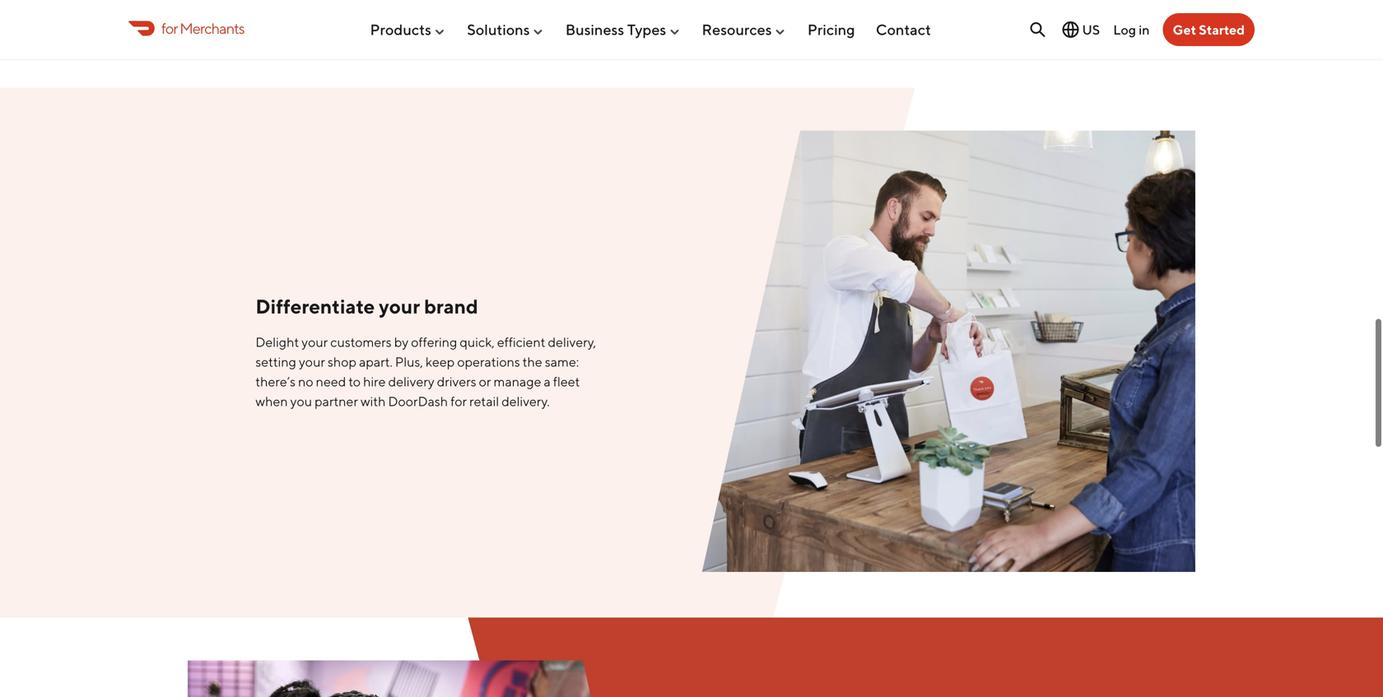 Task type: vqa. For each thing, say whether or not it's contained in the screenshot.
fleet
yes



Task type: describe. For each thing, give the bounding box(es) containing it.
for inside delight your customers by offering quick, efficient delivery, setting your shop apart. plus, keep operations the same: there's no need to hire delivery drivers or manage a fleet when you partner with doordash for retail delivery.
[[451, 394, 467, 409]]

resources link
[[702, 14, 787, 45]]

mx blog - kesha beauty supply - lakesha in shop image
[[188, 661, 682, 698]]

shop
[[328, 354, 357, 370]]

delivery,
[[548, 335, 596, 350]]

for merchants
[[161, 19, 244, 37]]

apart.
[[359, 354, 393, 370]]

mx - retail - value prop 2 - merchant bagging order image
[[702, 131, 1196, 573]]

0 horizontal spatial for
[[161, 19, 178, 37]]

no
[[298, 374, 314, 390]]

manage
[[494, 374, 542, 390]]

products link
[[370, 14, 446, 45]]

business types link
[[566, 14, 681, 45]]

pricing
[[808, 21, 855, 38]]

need
[[316, 374, 346, 390]]

differentiate your brand
[[256, 295, 478, 318]]

delight your customers by offering quick, efficient delivery, setting your shop apart. plus, keep operations the same: there's no need to hire delivery drivers or manage a fleet when you partner with doordash for retail delivery.
[[256, 335, 596, 409]]

started
[[1200, 22, 1245, 37]]

by
[[394, 335, 409, 350]]

merchants
[[180, 19, 244, 37]]

when
[[256, 394, 288, 409]]

resources
[[702, 21, 772, 38]]

setting
[[256, 354, 296, 370]]

log in
[[1114, 22, 1150, 37]]

for merchants link
[[128, 17, 244, 39]]

delight
[[256, 335, 299, 350]]

fleet
[[553, 374, 580, 390]]

contact link
[[876, 14, 932, 45]]

with
[[361, 394, 386, 409]]

hire
[[363, 374, 386, 390]]

delivery.
[[502, 394, 550, 409]]

solutions link
[[467, 14, 545, 45]]

get started button
[[1163, 13, 1255, 46]]

your for differentiate
[[379, 295, 420, 318]]

retail
[[470, 394, 499, 409]]



Task type: locate. For each thing, give the bounding box(es) containing it.
keep
[[426, 354, 455, 370]]

same:
[[545, 354, 579, 370]]

business
[[566, 21, 625, 38]]

0 vertical spatial your
[[379, 295, 420, 318]]

us
[[1083, 22, 1101, 37]]

1 horizontal spatial for
[[451, 394, 467, 409]]

differentiate
[[256, 295, 375, 318]]

offering
[[411, 335, 457, 350]]

your up shop
[[302, 335, 328, 350]]

solutions
[[467, 21, 530, 38]]

contact
[[876, 21, 932, 38]]

types
[[627, 21, 667, 38]]

in
[[1139, 22, 1150, 37]]

your
[[379, 295, 420, 318], [302, 335, 328, 350], [299, 354, 325, 370]]

customers
[[331, 335, 392, 350]]

your up the no
[[299, 354, 325, 370]]

efficient
[[497, 335, 546, 350]]

for
[[161, 19, 178, 37], [451, 394, 467, 409]]

pricing link
[[808, 14, 855, 45]]

or
[[479, 374, 491, 390]]

partner
[[315, 394, 358, 409]]

operations
[[457, 354, 520, 370]]

there's
[[256, 374, 296, 390]]

to
[[349, 374, 361, 390]]

delivery
[[388, 374, 435, 390]]

drivers
[[437, 374, 477, 390]]

log in link
[[1114, 22, 1150, 37]]

for down the drivers
[[451, 394, 467, 409]]

your for delight
[[302, 335, 328, 350]]

your up by
[[379, 295, 420, 318]]

quick,
[[460, 335, 495, 350]]

1 vertical spatial your
[[302, 335, 328, 350]]

log
[[1114, 22, 1137, 37]]

you
[[290, 394, 312, 409]]

1 vertical spatial for
[[451, 394, 467, 409]]

plus,
[[395, 354, 423, 370]]

brand
[[424, 295, 478, 318]]

2 vertical spatial your
[[299, 354, 325, 370]]

doordash
[[388, 394, 448, 409]]

products
[[370, 21, 432, 38]]

get
[[1173, 22, 1197, 37]]

for left merchants
[[161, 19, 178, 37]]

business types
[[566, 21, 667, 38]]

the
[[523, 354, 543, 370]]

globe line image
[[1061, 20, 1081, 40]]

a
[[544, 374, 551, 390]]

0 vertical spatial for
[[161, 19, 178, 37]]

get started
[[1173, 22, 1245, 37]]



